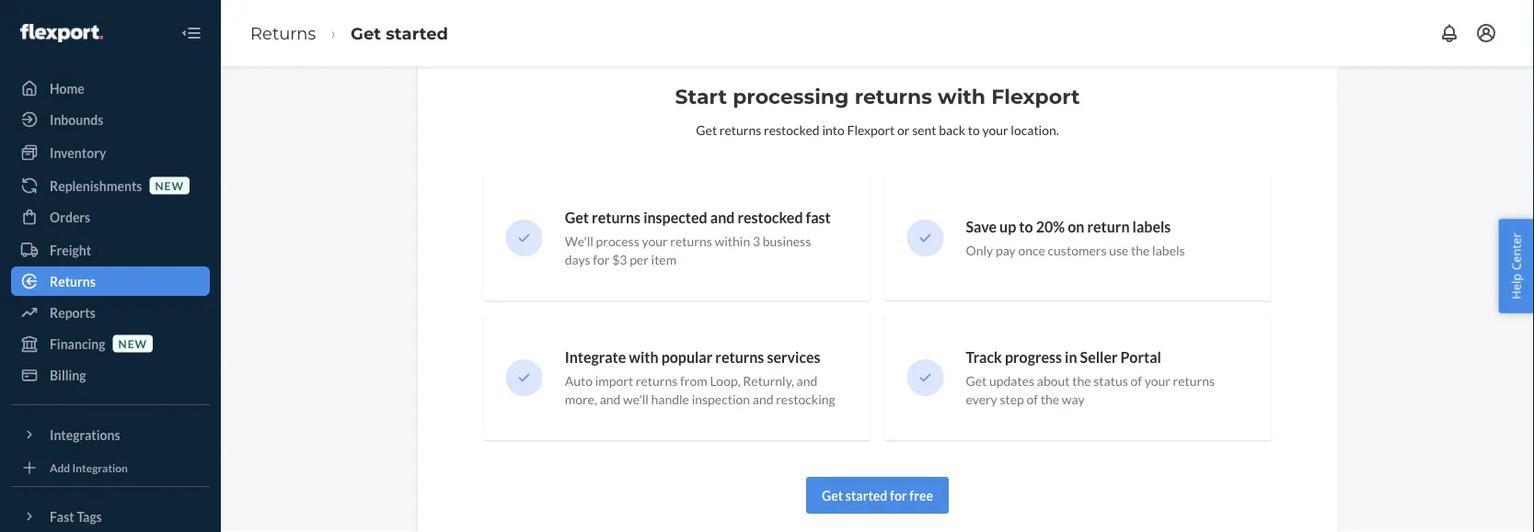 Task type: describe. For each thing, give the bounding box(es) containing it.
your inside 'get returns inspected and restocked fast we'll process your returns within 3 business days for $3 per item'
[[642, 234, 668, 249]]

billing link
[[11, 361, 210, 390]]

get for get returns restocked into flexport or sent back to your location.
[[696, 122, 717, 138]]

billing
[[50, 368, 86, 383]]

inventory
[[50, 145, 106, 161]]

get started
[[351, 23, 448, 43]]

process
[[596, 234, 639, 249]]

every
[[966, 392, 998, 408]]

integrate with popular returns services auto import returns from loop, returnly, and more, and we'll handle inspection and restocking
[[565, 349, 835, 408]]

step
[[1000, 392, 1024, 408]]

popular
[[662, 349, 713, 367]]

breadcrumbs navigation
[[236, 6, 463, 60]]

integrations
[[50, 428, 120, 443]]

1 vertical spatial returns link
[[11, 267, 210, 296]]

returnly,
[[743, 374, 794, 389]]

pay
[[996, 243, 1016, 259]]

0 vertical spatial of
[[1131, 374, 1142, 389]]

new for replenishments
[[155, 179, 184, 192]]

freight link
[[11, 236, 210, 265]]

progress
[[1005, 349, 1062, 367]]

0 horizontal spatial to
[[968, 122, 980, 138]]

loop,
[[710, 374, 741, 389]]

restocking
[[776, 392, 835, 408]]

get started link
[[351, 23, 448, 43]]

inbounds link
[[11, 105, 210, 134]]

returns up process
[[592, 209, 641, 227]]

portal
[[1121, 349, 1162, 367]]

flexport for into
[[847, 122, 895, 138]]

we'll
[[623, 392, 649, 408]]

way
[[1062, 392, 1085, 408]]

get returns inspected and restocked fast we'll process your returns within 3 business days for $3 per item
[[565, 209, 831, 268]]

returns inside track progress in seller portal get updates about the status of your returns every step of the way
[[1173, 374, 1215, 389]]

and down returnly,
[[753, 392, 774, 408]]

into
[[822, 122, 845, 138]]

help center
[[1508, 233, 1525, 300]]

get for get started
[[351, 23, 381, 43]]

open account menu image
[[1476, 22, 1498, 44]]

location.
[[1011, 122, 1059, 138]]

home link
[[11, 74, 210, 103]]

handle
[[651, 392, 689, 408]]

or
[[897, 122, 910, 138]]

save up to 20% on return labels only pay once customers use the labels
[[966, 218, 1185, 259]]

add
[[50, 462, 70, 475]]

0 horizontal spatial returns
[[50, 274, 96, 289]]

restocked inside 'get returns inspected and restocked fast we'll process your returns within 3 business days for $3 per item'
[[738, 209, 803, 227]]

0 vertical spatial restocked
[[764, 122, 820, 138]]

days
[[565, 252, 591, 268]]

track progress in seller portal get updates about the status of your returns every step of the way
[[966, 349, 1215, 408]]

business
[[763, 234, 811, 249]]

return
[[1087, 218, 1130, 236]]

fast tags button
[[11, 503, 210, 532]]

updates
[[990, 374, 1035, 389]]

0 horizontal spatial of
[[1027, 392, 1038, 408]]

help
[[1508, 274, 1525, 300]]

free
[[910, 488, 933, 504]]

flexport logo image
[[20, 24, 103, 42]]

returns link inside breadcrumbs 'navigation'
[[250, 23, 316, 43]]

20%
[[1036, 218, 1065, 236]]

get for get started for free
[[822, 488, 843, 504]]

from
[[680, 374, 708, 389]]

orders link
[[11, 203, 210, 232]]

1 horizontal spatial the
[[1073, 374, 1091, 389]]

close navigation image
[[180, 22, 203, 44]]

about
[[1037, 374, 1070, 389]]

and inside 'get returns inspected and restocked fast we'll process your returns within 3 business days for $3 per item'
[[710, 209, 735, 227]]

fast
[[50, 509, 74, 525]]

0 horizontal spatial the
[[1041, 392, 1060, 408]]

center
[[1508, 233, 1525, 271]]

financing
[[50, 336, 105, 352]]

back
[[939, 122, 966, 138]]

start
[[675, 84, 727, 109]]

integrate
[[565, 349, 626, 367]]

track
[[966, 349, 1002, 367]]

returns down inspected
[[670, 234, 712, 249]]

for inside button
[[890, 488, 907, 504]]

once
[[1018, 243, 1045, 259]]



Task type: vqa. For each thing, say whether or not it's contained in the screenshot.
Settings Link
no



Task type: locate. For each thing, give the bounding box(es) containing it.
your
[[983, 122, 1009, 138], [642, 234, 668, 249], [1145, 374, 1171, 389]]

1 vertical spatial new
[[118, 337, 147, 351]]

1 vertical spatial for
[[890, 488, 907, 504]]

1 vertical spatial labels
[[1153, 243, 1185, 259]]

status
[[1094, 374, 1128, 389]]

1 horizontal spatial returns link
[[250, 23, 316, 43]]

reports link
[[11, 298, 210, 328]]

for inside 'get returns inspected and restocked fast we'll process your returns within 3 business days for $3 per item'
[[593, 252, 610, 268]]

new up orders link
[[155, 179, 184, 192]]

your inside track progress in seller portal get updates about the status of your returns every step of the way
[[1145, 374, 1171, 389]]

get started for free
[[822, 488, 933, 504]]

1 horizontal spatial for
[[890, 488, 907, 504]]

reports
[[50, 305, 96, 321]]

more,
[[565, 392, 597, 408]]

$3
[[612, 252, 627, 268]]

1 vertical spatial your
[[642, 234, 668, 249]]

0 horizontal spatial with
[[629, 349, 659, 367]]

save
[[966, 218, 997, 236]]

to right back
[[968, 122, 980, 138]]

add integration link
[[11, 457, 210, 480]]

0 horizontal spatial flexport
[[847, 122, 895, 138]]

started inside breadcrumbs 'navigation'
[[386, 23, 448, 43]]

inspection
[[692, 392, 750, 408]]

1 vertical spatial to
[[1019, 218, 1033, 236]]

restocked up 3
[[738, 209, 803, 227]]

returns up loop,
[[716, 349, 764, 367]]

the up the "way"
[[1073, 374, 1091, 389]]

we'll
[[565, 234, 594, 249]]

0 horizontal spatial for
[[593, 252, 610, 268]]

to
[[968, 122, 980, 138], [1019, 218, 1033, 236]]

fast tags
[[50, 509, 102, 525]]

freight
[[50, 243, 91, 258]]

2 horizontal spatial your
[[1145, 374, 1171, 389]]

only
[[966, 243, 993, 259]]

for
[[593, 252, 610, 268], [890, 488, 907, 504]]

get for get returns inspected and restocked fast we'll process your returns within 3 business days for $3 per item
[[565, 209, 589, 227]]

new
[[155, 179, 184, 192], [118, 337, 147, 351]]

of down portal
[[1131, 374, 1142, 389]]

your up item
[[642, 234, 668, 249]]

and up restocking
[[797, 374, 818, 389]]

services
[[767, 349, 821, 367]]

flexport up location.
[[992, 84, 1080, 109]]

0 vertical spatial returns link
[[250, 23, 316, 43]]

orders
[[50, 209, 90, 225]]

1 horizontal spatial of
[[1131, 374, 1142, 389]]

the down about
[[1041, 392, 1060, 408]]

and
[[710, 209, 735, 227], [797, 374, 818, 389], [600, 392, 621, 408], [753, 392, 774, 408]]

with
[[938, 84, 986, 109], [629, 349, 659, 367]]

in
[[1065, 349, 1077, 367]]

returns
[[250, 23, 316, 43], [50, 274, 96, 289]]

to right up
[[1019, 218, 1033, 236]]

1 vertical spatial started
[[846, 488, 888, 504]]

2 horizontal spatial the
[[1131, 243, 1150, 259]]

the
[[1131, 243, 1150, 259], [1073, 374, 1091, 389], [1041, 392, 1060, 408]]

get inside breadcrumbs 'navigation'
[[351, 23, 381, 43]]

started for get started for free
[[846, 488, 888, 504]]

and up "within"
[[710, 209, 735, 227]]

0 horizontal spatial new
[[118, 337, 147, 351]]

1 vertical spatial the
[[1073, 374, 1091, 389]]

tags
[[77, 509, 102, 525]]

customers
[[1048, 243, 1107, 259]]

started for get started
[[386, 23, 448, 43]]

0 vertical spatial your
[[983, 122, 1009, 138]]

get inside the get started for free button
[[822, 488, 843, 504]]

restocked
[[764, 122, 820, 138], [738, 209, 803, 227]]

started
[[386, 23, 448, 43], [846, 488, 888, 504]]

auto
[[565, 374, 593, 389]]

0 vertical spatial the
[[1131, 243, 1150, 259]]

0 horizontal spatial started
[[386, 23, 448, 43]]

returns inside breadcrumbs 'navigation'
[[250, 23, 316, 43]]

up
[[1000, 218, 1016, 236]]

1 horizontal spatial returns
[[250, 23, 316, 43]]

inspected
[[644, 209, 708, 227]]

2 vertical spatial the
[[1041, 392, 1060, 408]]

of
[[1131, 374, 1142, 389], [1027, 392, 1038, 408]]

restocked down processing
[[764, 122, 820, 138]]

add integration
[[50, 462, 128, 475]]

inventory link
[[11, 138, 210, 168]]

returns link down freight link
[[11, 267, 210, 296]]

1 horizontal spatial new
[[155, 179, 184, 192]]

use
[[1109, 243, 1129, 259]]

returns up 'reports'
[[50, 274, 96, 289]]

with inside 'integrate with popular returns services auto import returns from loop, returnly, and more, and we'll handle inspection and restocking'
[[629, 349, 659, 367]]

1 horizontal spatial to
[[1019, 218, 1033, 236]]

the right use
[[1131, 243, 1150, 259]]

of right step
[[1027, 392, 1038, 408]]

flexport left or
[[847, 122, 895, 138]]

your left location.
[[983, 122, 1009, 138]]

0 vertical spatial returns
[[250, 23, 316, 43]]

fast
[[806, 209, 831, 227]]

started inside button
[[846, 488, 888, 504]]

with up back
[[938, 84, 986, 109]]

0 vertical spatial flexport
[[992, 84, 1080, 109]]

new for financing
[[118, 337, 147, 351]]

1 vertical spatial of
[[1027, 392, 1038, 408]]

per
[[630, 252, 649, 268]]

start processing returns with flexport
[[675, 84, 1080, 109]]

returns up or
[[855, 84, 932, 109]]

returns right status
[[1173, 374, 1215, 389]]

returns right close navigation image
[[250, 23, 316, 43]]

0 horizontal spatial your
[[642, 234, 668, 249]]

1 vertical spatial returns
[[50, 274, 96, 289]]

on
[[1068, 218, 1085, 236]]

open notifications image
[[1439, 22, 1461, 44]]

import
[[595, 374, 633, 389]]

get inside 'get returns inspected and restocked fast we'll process your returns within 3 business days for $3 per item'
[[565, 209, 589, 227]]

returns link
[[250, 23, 316, 43], [11, 267, 210, 296]]

labels right return
[[1133, 218, 1171, 236]]

get started for free button
[[806, 478, 949, 515]]

returns up the handle
[[636, 374, 678, 389]]

processing
[[733, 84, 849, 109]]

your down portal
[[1145, 374, 1171, 389]]

0 horizontal spatial returns link
[[11, 267, 210, 296]]

3
[[753, 234, 760, 249]]

replenishments
[[50, 178, 142, 194]]

get inside track progress in seller portal get updates about the status of your returns every step of the way
[[966, 374, 987, 389]]

within
[[715, 234, 750, 249]]

integration
[[72, 462, 128, 475]]

and down the import
[[600, 392, 621, 408]]

1 vertical spatial flexport
[[847, 122, 895, 138]]

1 vertical spatial with
[[629, 349, 659, 367]]

returns
[[855, 84, 932, 109], [720, 122, 762, 138], [592, 209, 641, 227], [670, 234, 712, 249], [716, 349, 764, 367], [636, 374, 678, 389], [1173, 374, 1215, 389]]

home
[[50, 81, 85, 96]]

with up the import
[[629, 349, 659, 367]]

1 horizontal spatial with
[[938, 84, 986, 109]]

0 vertical spatial with
[[938, 84, 986, 109]]

get
[[351, 23, 381, 43], [696, 122, 717, 138], [565, 209, 589, 227], [966, 374, 987, 389], [822, 488, 843, 504]]

get returns restocked into flexport or sent back to your location.
[[696, 122, 1059, 138]]

to inside save up to 20% on return labels only pay once customers use the labels
[[1019, 218, 1033, 236]]

1 horizontal spatial started
[[846, 488, 888, 504]]

0 vertical spatial for
[[593, 252, 610, 268]]

inbounds
[[50, 112, 103, 127]]

seller
[[1080, 349, 1118, 367]]

flexport for with
[[992, 84, 1080, 109]]

labels
[[1133, 218, 1171, 236], [1153, 243, 1185, 259]]

returns link right close navigation image
[[250, 23, 316, 43]]

integrations button
[[11, 421, 210, 450]]

for left free
[[890, 488, 907, 504]]

help center button
[[1499, 219, 1534, 314]]

for left $3 on the left of the page
[[593, 252, 610, 268]]

2 vertical spatial your
[[1145, 374, 1171, 389]]

1 horizontal spatial your
[[983, 122, 1009, 138]]

the inside save up to 20% on return labels only pay once customers use the labels
[[1131, 243, 1150, 259]]

0 vertical spatial to
[[968, 122, 980, 138]]

new down reports link
[[118, 337, 147, 351]]

0 vertical spatial labels
[[1133, 218, 1171, 236]]

sent
[[912, 122, 937, 138]]

returns down start
[[720, 122, 762, 138]]

1 vertical spatial restocked
[[738, 209, 803, 227]]

labels right use
[[1153, 243, 1185, 259]]

0 vertical spatial started
[[386, 23, 448, 43]]

1 horizontal spatial flexport
[[992, 84, 1080, 109]]

item
[[651, 252, 677, 268]]

0 vertical spatial new
[[155, 179, 184, 192]]



